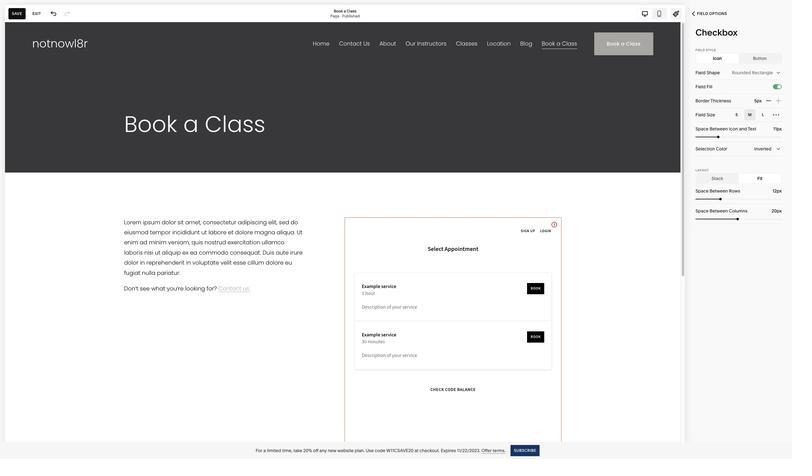 Task type: locate. For each thing, give the bounding box(es) containing it.
1 horizontal spatial a
[[344, 9, 346, 13]]

published
[[342, 14, 360, 18]]

·
[[340, 14, 341, 18]]

thickness
[[711, 98, 731, 104]]

1 space from the top
[[695, 126, 709, 132]]

inverted
[[754, 146, 771, 152]]

button
[[753, 56, 767, 61]]

3 between from the top
[[710, 208, 728, 214]]

field options button
[[685, 7, 734, 21]]

fit
[[757, 176, 762, 182]]

for
[[256, 448, 262, 454]]

a inside book a class page · published
[[344, 9, 346, 13]]

between
[[710, 126, 728, 132], [710, 188, 728, 194], [710, 208, 728, 214]]

field left the size at the top of page
[[695, 112, 706, 118]]

field options
[[697, 11, 727, 16]]

class
[[347, 9, 356, 13]]

space down stack "button"
[[695, 188, 709, 194]]

1 vertical spatial icon
[[729, 126, 738, 132]]

shape
[[707, 70, 720, 76]]

1 vertical spatial a
[[263, 448, 266, 454]]

0 horizontal spatial a
[[263, 448, 266, 454]]

save
[[12, 11, 22, 16]]

a right book
[[344, 9, 346, 13]]

a for book
[[344, 9, 346, 13]]

s
[[736, 112, 738, 117]]

icon
[[713, 56, 722, 61], [729, 126, 738, 132]]

tab list
[[638, 9, 666, 19], [696, 53, 781, 63], [696, 174, 781, 184]]

None field
[[761, 126, 782, 132], [695, 142, 782, 156], [761, 188, 782, 195], [761, 208, 782, 215], [761, 126, 782, 132], [695, 142, 782, 156], [761, 188, 782, 195], [761, 208, 782, 215]]

take
[[293, 448, 302, 454]]

subscribe
[[514, 449, 536, 453]]

field left 'fill' on the top of page
[[695, 84, 706, 90]]

at
[[415, 448, 418, 454]]

terms.
[[493, 448, 506, 454]]

rounded rectangle
[[732, 70, 773, 76]]

icon down style
[[713, 56, 722, 61]]

field shape
[[695, 70, 720, 76]]

a right for at the bottom
[[263, 448, 266, 454]]

limited
[[267, 448, 281, 454]]

0 horizontal spatial icon
[[713, 56, 722, 61]]

field left style
[[695, 48, 705, 52]]

0 vertical spatial between
[[710, 126, 728, 132]]

option group
[[731, 109, 782, 121]]

space for space between columns
[[695, 208, 709, 214]]

field for field style
[[695, 48, 705, 52]]

plan.
[[355, 448, 365, 454]]

book
[[334, 9, 343, 13]]

field left 'shape'
[[695, 70, 706, 76]]

1 vertical spatial between
[[710, 188, 728, 194]]

icon left the and on the right top of page
[[729, 126, 738, 132]]

text
[[748, 126, 756, 132]]

rectangle
[[752, 70, 773, 76]]

space between columns
[[695, 208, 747, 214]]

border
[[695, 98, 710, 104]]

0 vertical spatial a
[[344, 9, 346, 13]]

off
[[313, 448, 318, 454]]

0 vertical spatial space
[[695, 126, 709, 132]]

space between icon and text
[[695, 126, 756, 132]]

tab list containing icon
[[696, 53, 781, 63]]

m
[[748, 112, 752, 117]]

2 vertical spatial between
[[710, 208, 728, 214]]

None range field
[[695, 136, 782, 138], [695, 198, 782, 201], [695, 218, 782, 221], [695, 136, 782, 138], [695, 198, 782, 201], [695, 218, 782, 221]]

2 vertical spatial tab list
[[696, 174, 781, 184]]

0 vertical spatial icon
[[713, 56, 722, 61]]

layout
[[695, 169, 709, 172]]

space
[[695, 126, 709, 132], [695, 188, 709, 194], [695, 208, 709, 214]]

between down stack "button"
[[710, 188, 728, 194]]

1 between from the top
[[710, 126, 728, 132]]

field inside button
[[697, 11, 708, 16]]

None checkbox
[[777, 85, 781, 89]]

2 vertical spatial space
[[695, 208, 709, 214]]

1 vertical spatial space
[[695, 188, 709, 194]]

field size
[[695, 112, 715, 118]]

a
[[344, 9, 346, 13], [263, 448, 266, 454]]

3 space from the top
[[695, 208, 709, 214]]

use
[[366, 448, 374, 454]]

between down the size at the top of page
[[710, 126, 728, 132]]

space down field size
[[695, 126, 709, 132]]

field for field options
[[697, 11, 708, 16]]

space down space between rows
[[695, 208, 709, 214]]

field
[[697, 11, 708, 16], [695, 48, 705, 52], [695, 70, 706, 76], [695, 84, 706, 90], [695, 112, 706, 118]]

field left the options at right top
[[697, 11, 708, 16]]

button button
[[739, 53, 781, 63]]

1 vertical spatial tab list
[[696, 53, 781, 63]]

space for space between rows
[[695, 188, 709, 194]]

between left columns
[[710, 208, 728, 214]]

field for field size
[[695, 112, 706, 118]]

2 between from the top
[[710, 188, 728, 194]]

between for icon
[[710, 126, 728, 132]]

between for columns
[[710, 208, 728, 214]]

2 space from the top
[[695, 188, 709, 194]]

field style
[[695, 48, 716, 52]]

selection
[[695, 146, 715, 152]]



Task type: describe. For each thing, give the bounding box(es) containing it.
rows
[[729, 188, 740, 194]]

expires
[[441, 448, 456, 454]]

code
[[375, 448, 385, 454]]

11/22/2023.
[[457, 448, 480, 454]]

fit button
[[739, 174, 781, 184]]

style
[[706, 48, 716, 52]]

field for field fill
[[695, 84, 706, 90]]

any
[[319, 448, 327, 454]]

exit
[[32, 11, 41, 16]]

tab list containing stack
[[696, 174, 781, 184]]

selection color
[[695, 146, 727, 152]]

options
[[709, 11, 727, 16]]

columns
[[729, 208, 747, 214]]

stack button
[[696, 174, 739, 184]]

exit button
[[29, 8, 44, 19]]

book a class page · published
[[330, 9, 360, 18]]

save button
[[8, 8, 26, 19]]

stack
[[712, 176, 723, 182]]

size
[[707, 112, 715, 118]]

20%
[[303, 448, 312, 454]]

subscribe button
[[511, 445, 540, 457]]

checkbox
[[695, 27, 738, 38]]

Border Thickness field
[[741, 94, 762, 108]]

space between rows
[[695, 188, 740, 194]]

field fill
[[695, 84, 712, 90]]

a for for
[[263, 448, 266, 454]]

color
[[716, 146, 727, 152]]

new
[[328, 448, 336, 454]]

website
[[337, 448, 354, 454]]

l
[[762, 112, 764, 117]]

space for space between icon and text
[[695, 126, 709, 132]]

option group containing s
[[731, 109, 782, 121]]

offer terms. link
[[481, 448, 506, 454]]

border thickness
[[695, 98, 731, 104]]

time,
[[282, 448, 292, 454]]

w11csave20
[[386, 448, 414, 454]]

and
[[739, 126, 747, 132]]

rounded
[[732, 70, 751, 76]]

1 horizontal spatial icon
[[729, 126, 738, 132]]

icon button
[[696, 53, 739, 63]]

0 vertical spatial tab list
[[638, 9, 666, 19]]

offer
[[481, 448, 492, 454]]

fill
[[707, 84, 712, 90]]

checkout.
[[420, 448, 440, 454]]

between for rows
[[710, 188, 728, 194]]

page
[[330, 14, 339, 18]]

for a limited time, take 20% off any new website plan. use code w11csave20 at checkout. expires 11/22/2023. offer terms.
[[256, 448, 506, 454]]

field for field shape
[[695, 70, 706, 76]]

icon inside icon button
[[713, 56, 722, 61]]



Task type: vqa. For each thing, say whether or not it's contained in the screenshot.
'Button' button
yes



